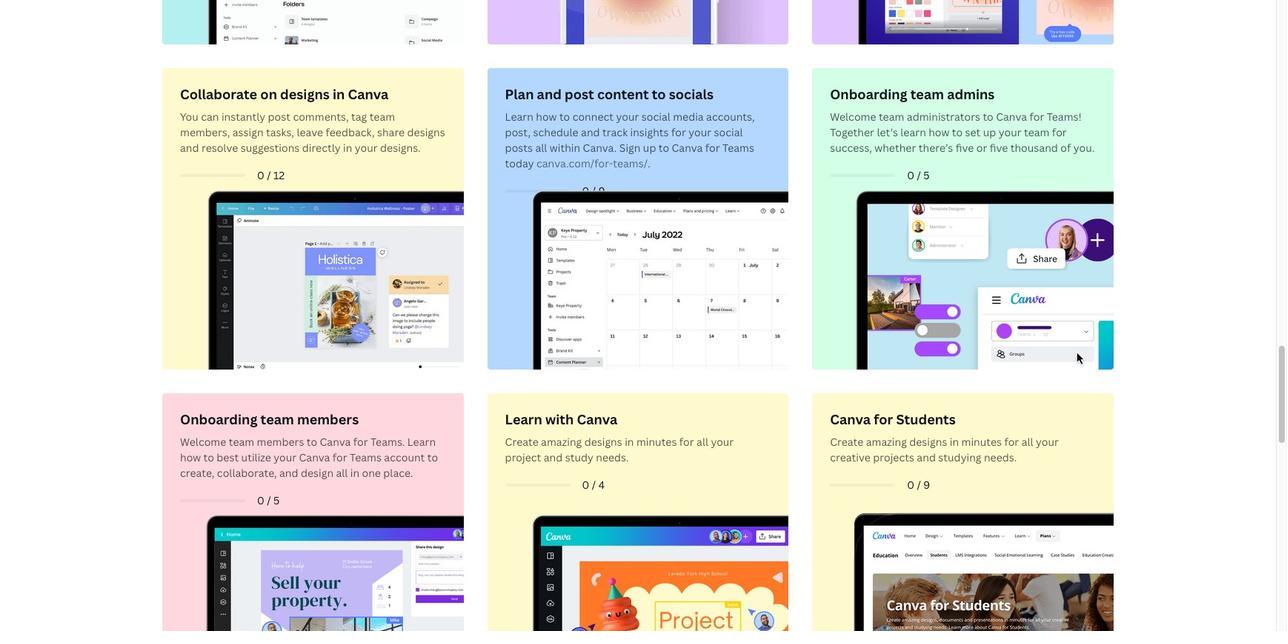 Task type: locate. For each thing, give the bounding box(es) containing it.
teams down accounts,
[[723, 141, 754, 155]]

together
[[830, 126, 875, 140]]

needs.
[[596, 451, 629, 465], [984, 451, 1017, 465]]

0 / 4
[[582, 478, 605, 492]]

0 horizontal spatial up
[[643, 141, 656, 155]]

1 horizontal spatial create
[[830, 435, 864, 449]]

feedback,
[[326, 126, 375, 140]]

welcome inside onboarding team admins welcome team administrators to canva for teams! together let's learn how to set up your team for success, whether there's five or five thousand of you.
[[830, 110, 876, 124]]

0 / 9
[[582, 184, 605, 198], [907, 478, 930, 492]]

tasks,
[[266, 126, 294, 140]]

/ for onboarding team members
[[267, 494, 271, 508]]

to
[[652, 85, 666, 103], [559, 110, 570, 124], [983, 110, 994, 124], [952, 126, 963, 140], [659, 141, 669, 155], [307, 435, 317, 449], [204, 451, 214, 465], [427, 451, 438, 465]]

creative
[[830, 451, 871, 465]]

9 down canva.com/for-teams/ .
[[599, 184, 605, 198]]

to left 'set'
[[952, 126, 963, 140]]

0 horizontal spatial needs.
[[596, 451, 629, 465]]

/ for collaborate on designs in canva
[[267, 169, 271, 183]]

up down insights
[[643, 141, 656, 155]]

can
[[201, 110, 219, 124]]

0 horizontal spatial how
[[180, 451, 201, 465]]

onboarding inside onboarding team admins welcome team administrators to canva for teams! together let's learn how to set up your team for success, whether there's five or five thousand of you.
[[830, 85, 908, 103]]

designs up comments,
[[280, 85, 330, 103]]

teams up one
[[350, 451, 382, 465]]

social
[[642, 110, 671, 124], [714, 126, 743, 140]]

1 vertical spatial post
[[268, 110, 291, 124]]

needs. right the studying
[[984, 451, 1017, 465]]

amazing
[[541, 435, 582, 449], [866, 435, 907, 449]]

0
[[257, 169, 264, 183], [907, 169, 915, 183], [582, 184, 590, 198], [582, 478, 590, 492], [907, 478, 915, 492], [257, 494, 264, 508]]

all inside learn with canva create amazing designs in minutes for all your project and study needs.
[[697, 435, 709, 449]]

amazing inside learn with canva create amazing designs in minutes for all your project and study needs.
[[541, 435, 582, 449]]

members
[[297, 410, 359, 428], [257, 435, 304, 449]]

schedule
[[533, 126, 579, 140]]

2 five from the left
[[990, 141, 1008, 155]]

onboarding team members welcome team members to canva for teams. learn how to best utilize your canva for teams account to create, collaborate, and design all in one place.
[[180, 410, 438, 480]]

up inside learn how to connect your social media accounts, post, schedule and track insights for your social posts all within canva. sign up to canva for teams today
[[643, 141, 656, 155]]

to right 'account' on the bottom left of the page
[[427, 451, 438, 465]]

0 horizontal spatial onboarding
[[180, 410, 258, 428]]

1 vertical spatial teams
[[350, 451, 382, 465]]

minutes
[[637, 435, 677, 449], [962, 435, 1002, 449]]

and
[[537, 85, 562, 103], [581, 126, 600, 140], [180, 141, 199, 155], [544, 451, 563, 465], [917, 451, 936, 465], [279, 466, 298, 480]]

and down connect at the top left of page
[[581, 126, 600, 140]]

learn up 'account' on the bottom left of the page
[[407, 435, 436, 449]]

1 vertical spatial 0 / 5
[[257, 494, 280, 508]]

you
[[180, 110, 198, 124]]

your inside canva for students create amazing designs in minutes for all your creative projects and studying needs.
[[1036, 435, 1059, 449]]

designs inside canva for students create amazing designs in minutes for all your creative projects and studying needs.
[[910, 435, 947, 449]]

1 horizontal spatial up
[[983, 126, 996, 140]]

content
[[597, 85, 649, 103]]

media
[[673, 110, 704, 124]]

/ left 12
[[267, 169, 271, 183]]

team up utilize
[[261, 410, 294, 428]]

0 vertical spatial teams
[[723, 141, 754, 155]]

learn for with
[[505, 410, 542, 428]]

create inside learn with canva create amazing designs in minutes for all your project and study needs.
[[505, 435, 539, 449]]

minutes for canva
[[637, 435, 677, 449]]

onboarding for onboarding team admins
[[830, 85, 908, 103]]

and right projects
[[917, 451, 936, 465]]

five right 'or'
[[990, 141, 1008, 155]]

needs. up 4
[[596, 451, 629, 465]]

1 horizontal spatial how
[[536, 110, 557, 124]]

learn for how
[[505, 110, 534, 124]]

comments,
[[293, 110, 349, 124]]

5 down the collaborate,
[[274, 494, 280, 508]]

0 down the collaborate,
[[257, 494, 264, 508]]

0 horizontal spatial five
[[956, 141, 974, 155]]

post up connect at the top left of page
[[565, 85, 594, 103]]

design
[[301, 466, 334, 480]]

learn left with
[[505, 410, 542, 428]]

and inside onboarding team members welcome team members to canva for teams. learn how to best utilize your canva for teams account to create, collaborate, and design all in one place.
[[279, 466, 298, 480]]

how up schedule
[[536, 110, 557, 124]]

/ down canva for students create amazing designs in minutes for all your creative projects and studying needs.
[[917, 478, 921, 492]]

2 create from the left
[[830, 435, 864, 449]]

in inside onboarding team members welcome team members to canva for teams. learn how to best utilize your canva for teams account to create, collaborate, and design all in one place.
[[350, 466, 360, 480]]

0 vertical spatial learn
[[505, 110, 534, 124]]

welcome up together
[[830, 110, 876, 124]]

learn inside learn how to connect your social media accounts, post, schedule and track insights for your social posts all within canva. sign up to canva for teams today
[[505, 110, 534, 124]]

1 horizontal spatial minutes
[[962, 435, 1002, 449]]

suggestions
[[241, 141, 300, 155]]

0 horizontal spatial 0 / 5
[[257, 494, 280, 508]]

to left 'best'
[[204, 451, 214, 465]]

social down accounts,
[[714, 126, 743, 140]]

/ left 4
[[592, 478, 596, 492]]

2 needs. from the left
[[984, 451, 1017, 465]]

learn
[[901, 126, 926, 140]]

track
[[603, 126, 628, 140]]

directly
[[302, 141, 341, 155]]

thousand
[[1011, 141, 1058, 155]]

how
[[536, 110, 557, 124], [929, 126, 950, 140], [180, 451, 201, 465]]

amazing for with
[[541, 435, 582, 449]]

1 horizontal spatial welcome
[[830, 110, 876, 124]]

1 horizontal spatial 0 / 5
[[907, 169, 930, 183]]

5 for admins
[[924, 169, 930, 183]]

insights
[[630, 126, 669, 140]]

5 down there's
[[924, 169, 930, 183]]

onboarding
[[830, 85, 908, 103], [180, 410, 258, 428]]

0 vertical spatial onboarding
[[830, 85, 908, 103]]

learn up post,
[[505, 110, 534, 124]]

designs down students
[[910, 435, 947, 449]]

plan
[[505, 85, 534, 103]]

canva for students create amazing designs in minutes for all your creative projects and studying needs.
[[830, 410, 1059, 465]]

amazing up projects
[[866, 435, 907, 449]]

canva inside learn how to connect your social media accounts, post, schedule and track insights for your social posts all within canva. sign up to canva for teams today
[[672, 141, 703, 155]]

designs
[[280, 85, 330, 103], [407, 126, 445, 140], [584, 435, 622, 449], [910, 435, 947, 449]]

1 horizontal spatial 5
[[924, 169, 930, 183]]

1 vertical spatial learn
[[505, 410, 542, 428]]

0 horizontal spatial create
[[505, 435, 539, 449]]

social up insights
[[642, 110, 671, 124]]

team up thousand
[[1024, 126, 1050, 140]]

/ for learn with canva
[[592, 478, 596, 492]]

onboarding team admins to canva for teams image
[[817, 73, 1114, 370]]

9 down canva for students create amazing designs in minutes for all your creative projects and studying needs.
[[924, 478, 930, 492]]

9
[[599, 184, 605, 198], [924, 478, 930, 492]]

five
[[956, 141, 974, 155], [990, 141, 1008, 155]]

your inside onboarding team members welcome team members to canva for teams. learn how to best utilize your canva for teams account to create, collaborate, and design all in one place.
[[274, 451, 297, 465]]

canva inside collaborate on designs in canva you can instantly post comments, tag team members, assign tasks, leave feedback, share designs and resolve suggestions directly in your designs.
[[348, 85, 389, 103]]

1 vertical spatial 5
[[274, 494, 280, 508]]

0 vertical spatial post
[[565, 85, 594, 103]]

1 vertical spatial welcome
[[180, 435, 226, 449]]

and left study
[[544, 451, 563, 465]]

0 vertical spatial members
[[297, 410, 359, 428]]

0 / 9 for canva for students
[[907, 478, 930, 492]]

onboarding up 'best'
[[180, 410, 258, 428]]

/ down canva.com/for-teams/ .
[[592, 184, 596, 198]]

members up design
[[297, 410, 359, 428]]

leave
[[297, 126, 323, 140]]

0 / 5
[[907, 169, 930, 183], [257, 494, 280, 508]]

1 horizontal spatial five
[[990, 141, 1008, 155]]

designs.
[[380, 141, 421, 155]]

learn
[[505, 110, 534, 124], [505, 410, 542, 428], [407, 435, 436, 449]]

0 / 9 down canva.com/for-teams/ .
[[582, 184, 605, 198]]

0 down whether
[[907, 169, 915, 183]]

and inside learn with canva create amazing designs in minutes for all your project and study needs.
[[544, 451, 563, 465]]

0 vertical spatial 0 / 5
[[907, 169, 930, 183]]

create for learn with canva
[[505, 435, 539, 449]]

create,
[[180, 466, 215, 480]]

amazing down with
[[541, 435, 582, 449]]

onboarding inside onboarding team members welcome team members to canva for teams. learn how to best utilize your canva for teams account to create, collaborate, and design all in one place.
[[180, 410, 258, 428]]

0 horizontal spatial 5
[[274, 494, 280, 508]]

9 for plan and post content to socials
[[599, 184, 605, 198]]

0 / 5 down there's
[[907, 169, 930, 183]]

project
[[505, 451, 541, 465]]

minutes inside learn with canva create amazing designs in minutes for all your project and study needs.
[[637, 435, 677, 449]]

5
[[924, 169, 930, 183], [274, 494, 280, 508]]

create up creative
[[830, 435, 864, 449]]

0 for collaborate on designs in canva
[[257, 169, 264, 183]]

connect
[[573, 110, 614, 124]]

study
[[565, 451, 594, 465]]

onboarding up together
[[830, 85, 908, 103]]

1 horizontal spatial teams
[[723, 141, 754, 155]]

0 vertical spatial 9
[[599, 184, 605, 198]]

0 / 9 for plan and post content to socials
[[582, 184, 605, 198]]

0 vertical spatial welcome
[[830, 110, 876, 124]]

0 horizontal spatial 9
[[599, 184, 605, 198]]

1 vertical spatial up
[[643, 141, 656, 155]]

.
[[648, 157, 651, 171]]

collaborate,
[[217, 466, 277, 480]]

2 horizontal spatial how
[[929, 126, 950, 140]]

to up schedule
[[559, 110, 570, 124]]

1 vertical spatial members
[[257, 435, 304, 449]]

12
[[274, 169, 285, 183]]

post up the 'tasks,'
[[268, 110, 291, 124]]

0 down projects
[[907, 478, 915, 492]]

set
[[965, 126, 981, 140]]

/ for onboarding team admins
[[917, 169, 921, 183]]

whether
[[875, 141, 916, 155]]

1 horizontal spatial onboarding
[[830, 85, 908, 103]]

0 horizontal spatial 0 / 9
[[582, 184, 605, 198]]

1 amazing from the left
[[541, 435, 582, 449]]

create inside canva for students create amazing designs in minutes for all your creative projects and studying needs.
[[830, 435, 864, 449]]

how up there's
[[929, 126, 950, 140]]

your
[[616, 110, 639, 124], [689, 126, 712, 140], [999, 126, 1022, 140], [355, 141, 378, 155], [711, 435, 734, 449], [1036, 435, 1059, 449], [274, 451, 297, 465]]

team
[[911, 85, 944, 103], [370, 110, 395, 124], [879, 110, 904, 124], [1024, 126, 1050, 140], [261, 410, 294, 428], [229, 435, 254, 449]]

/ for plan and post content to socials
[[592, 184, 596, 198]]

/ down the collaborate,
[[267, 494, 271, 508]]

assign
[[232, 126, 264, 140]]

place.
[[383, 466, 413, 480]]

1 horizontal spatial 9
[[924, 478, 930, 492]]

1 minutes from the left
[[637, 435, 677, 449]]

1 vertical spatial social
[[714, 126, 743, 140]]

designs up study
[[584, 435, 622, 449]]

0 vertical spatial up
[[983, 126, 996, 140]]

2 vertical spatial learn
[[407, 435, 436, 449]]

0 horizontal spatial minutes
[[637, 435, 677, 449]]

and left design
[[279, 466, 298, 480]]

welcome for onboarding team members
[[180, 435, 226, 449]]

0 left 12
[[257, 169, 264, 183]]

teams
[[723, 141, 754, 155], [350, 451, 382, 465]]

teams!
[[1047, 110, 1082, 124]]

success,
[[830, 141, 872, 155]]

1 vertical spatial how
[[929, 126, 950, 140]]

and inside collaborate on designs in canva you can instantly post comments, tag team members, assign tasks, leave feedback, share designs and resolve suggestions directly in your designs.
[[180, 141, 199, 155]]

collaborate on designs in canva image
[[167, 73, 464, 370]]

needs. inside canva for students create amazing designs in minutes for all your creative projects and studying needs.
[[984, 451, 1017, 465]]

for
[[1030, 110, 1045, 124], [671, 126, 686, 140], [1052, 126, 1067, 140], [705, 141, 720, 155], [874, 410, 893, 428], [353, 435, 368, 449], [679, 435, 694, 449], [1005, 435, 1019, 449], [333, 451, 347, 465]]

canva inside learn with canva create amazing designs in minutes for all your project and study needs.
[[577, 410, 618, 428]]

0 vertical spatial 0 / 9
[[582, 184, 605, 198]]

0 vertical spatial social
[[642, 110, 671, 124]]

members up utilize
[[257, 435, 304, 449]]

4
[[599, 478, 605, 492]]

up right 'set'
[[983, 126, 996, 140]]

in
[[333, 85, 345, 103], [343, 141, 352, 155], [625, 435, 634, 449], [950, 435, 959, 449], [350, 466, 360, 480]]

admins
[[947, 85, 995, 103]]

minutes inside canva for students create amazing designs in minutes for all your creative projects and studying needs.
[[962, 435, 1002, 449]]

1 vertical spatial onboarding
[[180, 410, 258, 428]]

1 five from the left
[[956, 141, 974, 155]]

0 vertical spatial 5
[[924, 169, 930, 183]]

five left 'or'
[[956, 141, 974, 155]]

0 down canva.com/for-teams/ link
[[582, 184, 590, 198]]

1 horizontal spatial social
[[714, 126, 743, 140]]

0 horizontal spatial post
[[268, 110, 291, 124]]

0 for canva for students
[[907, 478, 915, 492]]

0 horizontal spatial welcome
[[180, 435, 226, 449]]

0 horizontal spatial teams
[[350, 451, 382, 465]]

2 vertical spatial how
[[180, 451, 201, 465]]

learn inside learn with canva create amazing designs in minutes for all your project and study needs.
[[505, 410, 542, 428]]

1 horizontal spatial needs.
[[984, 451, 1017, 465]]

2 minutes from the left
[[962, 435, 1002, 449]]

canva.com/for-teams/ link
[[537, 157, 648, 171]]

administrators
[[907, 110, 981, 124]]

up
[[983, 126, 996, 140], [643, 141, 656, 155]]

0 / 5 down the collaborate,
[[257, 494, 280, 508]]

0 vertical spatial how
[[536, 110, 557, 124]]

create
[[505, 435, 539, 449], [830, 435, 864, 449]]

2 amazing from the left
[[866, 435, 907, 449]]

minutes for students
[[962, 435, 1002, 449]]

1 vertical spatial 9
[[924, 478, 930, 492]]

teams inside learn how to connect your social media accounts, post, schedule and track insights for your social posts all within canva. sign up to canva for teams today
[[723, 141, 754, 155]]

team up share
[[370, 110, 395, 124]]

1 needs. from the left
[[596, 451, 629, 465]]

tutorials education image
[[817, 512, 1114, 631]]

0 horizontal spatial amazing
[[541, 435, 582, 449]]

your inside onboarding team admins welcome team administrators to canva for teams! together let's learn how to set up your team for success, whether there's five or five thousand of you.
[[999, 126, 1022, 140]]

welcome
[[830, 110, 876, 124], [180, 435, 226, 449]]

0 left 4
[[582, 478, 590, 492]]

0 / 5 for admins
[[907, 169, 930, 183]]

create up the 'project'
[[505, 435, 539, 449]]

all
[[535, 141, 547, 155], [697, 435, 709, 449], [1022, 435, 1034, 449], [336, 466, 348, 480]]

1 horizontal spatial amazing
[[866, 435, 907, 449]]

1 vertical spatial 0 / 9
[[907, 478, 930, 492]]

1 horizontal spatial 0 / 9
[[907, 478, 930, 492]]

content management pro image
[[167, 0, 464, 45]]

0 / 9 down projects
[[907, 478, 930, 492]]

welcome inside onboarding team members welcome team members to canva for teams. learn how to best utilize your canva for teams account to create, collaborate, and design all in one place.
[[180, 435, 226, 449]]

sign
[[619, 141, 641, 155]]

how up 'create,'
[[180, 451, 201, 465]]

1 create from the left
[[505, 435, 539, 449]]

and inside canva for students create amazing designs in minutes for all your creative projects and studying needs.
[[917, 451, 936, 465]]

welcome up 'best'
[[180, 435, 226, 449]]

/ down there's
[[917, 169, 921, 183]]

amazing inside canva for students create amazing designs in minutes for all your creative projects and studying needs.
[[866, 435, 907, 449]]

and inside learn how to connect your social media accounts, post, schedule and track insights for your social posts all within canva. sign up to canva for teams today
[[581, 126, 600, 140]]

post
[[565, 85, 594, 103], [268, 110, 291, 124]]

and down members,
[[180, 141, 199, 155]]



Task type: vqa. For each thing, say whether or not it's contained in the screenshot.


Task type: describe. For each thing, give the bounding box(es) containing it.
tag
[[351, 110, 367, 124]]

accounts,
[[706, 110, 755, 124]]

0 / 12
[[257, 169, 285, 183]]

learn with canva image
[[492, 398, 789, 631]]

collaborate
[[180, 85, 257, 103]]

9 for canva for students
[[924, 478, 930, 492]]

5 for members
[[274, 494, 280, 508]]

0 for plan and post content to socials
[[582, 184, 590, 198]]

team inside collaborate on designs in canva you can instantly post comments, tag team members, assign tasks, leave feedback, share designs and resolve suggestions directly in your designs.
[[370, 110, 395, 124]]

onboarding team members image
[[167, 398, 464, 631]]

1 horizontal spatial post
[[565, 85, 594, 103]]

let's
[[877, 126, 898, 140]]

or
[[977, 141, 987, 155]]

canva.
[[583, 141, 617, 155]]

0 horizontal spatial social
[[642, 110, 671, 124]]

of
[[1061, 141, 1071, 155]]

onboarding for onboarding team members
[[180, 410, 258, 428]]

best
[[217, 451, 239, 465]]

resolve
[[202, 141, 238, 155]]

0 / 5 for members
[[257, 494, 280, 508]]

all inside canva for students create amazing designs in minutes for all your creative projects and studying needs.
[[1022, 435, 1034, 449]]

utilize
[[241, 451, 271, 465]]

designs up designs.
[[407, 126, 445, 140]]

one
[[362, 466, 381, 480]]

today
[[505, 157, 534, 171]]

collaborate on designs in canva you can instantly post comments, tag team members, assign tasks, leave feedback, share designs and resolve suggestions directly in your designs.
[[180, 85, 445, 155]]

learn with canva create amazing designs in minutes for all your project and study needs.
[[505, 410, 734, 465]]

canva inside onboarding team admins welcome team administrators to canva for teams! together let's learn how to set up your team for success, whether there's five or five thousand of you.
[[996, 110, 1027, 124]]

learn inside onboarding team members welcome team members to canva for teams. learn how to best utilize your canva for teams account to create, collaborate, and design all in one place.
[[407, 435, 436, 449]]

projects
[[873, 451, 915, 465]]

team up 'best'
[[229, 435, 254, 449]]

needs. inside learn with canva create amazing designs in minutes for all your project and study needs.
[[596, 451, 629, 465]]

0 for onboarding team admins
[[907, 169, 915, 183]]

how inside onboarding team admins welcome team administrators to canva for teams! together let's learn how to set up your team for success, whether there's five or five thousand of you.
[[929, 126, 950, 140]]

you.
[[1074, 141, 1095, 155]]

teams.
[[371, 435, 405, 449]]

designs inside learn with canva create amazing designs in minutes for all your project and study needs.
[[584, 435, 622, 449]]

teams inside onboarding team members welcome team members to canva for teams. learn how to best utilize your canva for teams account to create, collaborate, and design all in one place.
[[350, 451, 382, 465]]

learn and play mobile image
[[492, 0, 789, 45]]

and right plan
[[537, 85, 562, 103]]

learn and play desktop image
[[817, 0, 1114, 45]]

posts
[[505, 141, 533, 155]]

all inside onboarding team members welcome team members to canva for teams. learn how to best utilize your canva for teams account to create, collaborate, and design all in one place.
[[336, 466, 348, 480]]

socials
[[669, 85, 714, 103]]

for inside learn with canva create amazing designs in minutes for all your project and study needs.
[[679, 435, 694, 449]]

0 for onboarding team members
[[257, 494, 264, 508]]

planning and posting content to social media with canva image
[[492, 73, 789, 370]]

members,
[[180, 126, 230, 140]]

your inside learn with canva create amazing designs in minutes for all your project and study needs.
[[711, 435, 734, 449]]

canva inside canva for students create amazing designs in minutes for all your creative projects and studying needs.
[[830, 410, 871, 428]]

share
[[377, 126, 405, 140]]

welcome for onboarding team admins
[[830, 110, 876, 124]]

to left "socials"
[[652, 85, 666, 103]]

plan and post content to socials
[[505, 85, 714, 103]]

all inside learn how to connect your social media accounts, post, schedule and track insights for your social posts all within canva. sign up to canva for teams today
[[535, 141, 547, 155]]

team up let's
[[879, 110, 904, 124]]

0 for learn with canva
[[582, 478, 590, 492]]

within
[[550, 141, 580, 155]]

amazing for for
[[866, 435, 907, 449]]

instantly
[[222, 110, 265, 124]]

in inside learn with canva create amazing designs in minutes for all your project and study needs.
[[625, 435, 634, 449]]

with
[[545, 410, 574, 428]]

canva.com/for-
[[537, 157, 613, 171]]

on
[[260, 85, 277, 103]]

to down admins at top right
[[983, 110, 994, 124]]

studying
[[938, 451, 982, 465]]

onboarding team admins welcome team administrators to canva for teams! together let's learn how to set up your team for success, whether there's five or five thousand of you.
[[830, 85, 1095, 155]]

post,
[[505, 126, 531, 140]]

account
[[384, 451, 425, 465]]

how inside onboarding team members welcome team members to canva for teams. learn how to best utilize your canva for teams account to create, collaborate, and design all in one place.
[[180, 451, 201, 465]]

there's
[[919, 141, 953, 155]]

teams/
[[613, 157, 648, 171]]

create for canva for students
[[830, 435, 864, 449]]

how inside learn how to connect your social media accounts, post, schedule and track insights for your social posts all within canva. sign up to canva for teams today
[[536, 110, 557, 124]]

team up the administrators
[[911, 85, 944, 103]]

canva.com/for-teams/ .
[[537, 157, 651, 171]]

learn how to connect your social media accounts, post, schedule and track insights for your social posts all within canva. sign up to canva for teams today
[[505, 110, 755, 171]]

your inside collaborate on designs in canva you can instantly post comments, tag team members, assign tasks, leave feedback, share designs and resolve suggestions directly in your designs.
[[355, 141, 378, 155]]

in inside canva for students create amazing designs in minutes for all your creative projects and studying needs.
[[950, 435, 959, 449]]

to up design
[[307, 435, 317, 449]]

students
[[896, 410, 956, 428]]

post inside collaborate on designs in canva you can instantly post comments, tag team members, assign tasks, leave feedback, share designs and resolve suggestions directly in your designs.
[[268, 110, 291, 124]]

/ for canva for students
[[917, 478, 921, 492]]

up inside onboarding team admins welcome team administrators to canva for teams! together let's learn how to set up your team for success, whether there's five or five thousand of you.
[[983, 126, 996, 140]]

to down insights
[[659, 141, 669, 155]]



